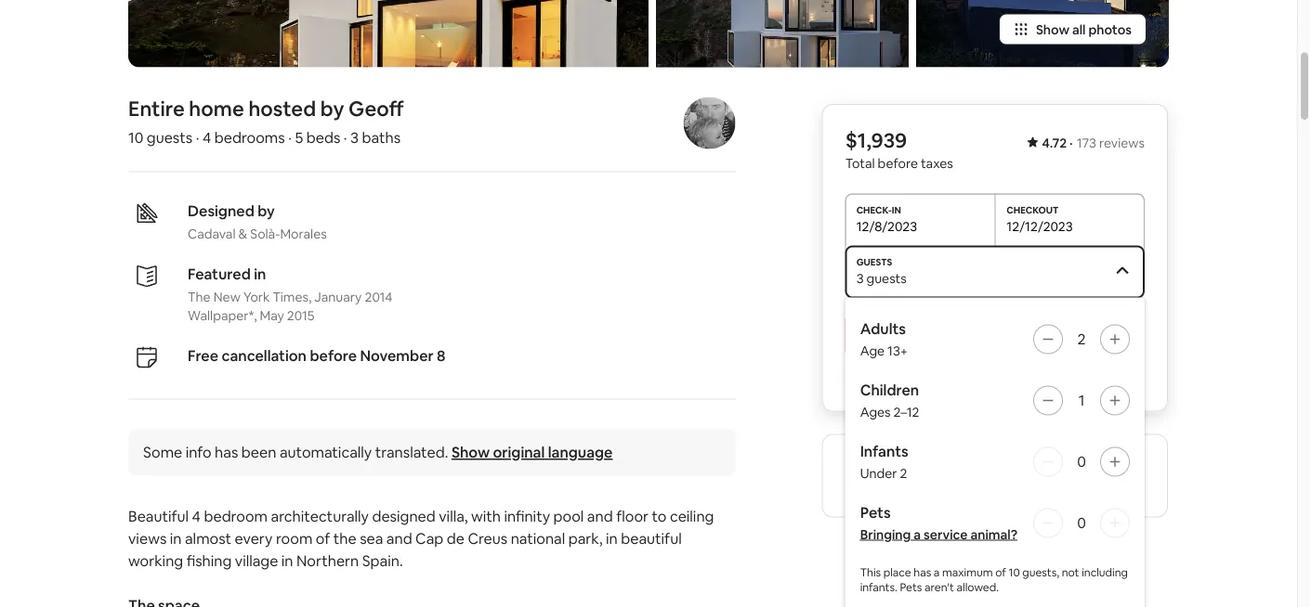 Task type: locate. For each thing, give the bounding box(es) containing it.
entire
[[128, 96, 185, 122]]

bedrooms
[[214, 128, 285, 147]]

cancellation
[[222, 347, 307, 366]]

0 vertical spatial 4
[[202, 128, 211, 147]]

of left the
[[316, 530, 330, 549]]

0 vertical spatial place
[[1025, 457, 1062, 476]]

0 inside the pets group
[[1077, 514, 1086, 533]]

original
[[493, 443, 545, 462]]

guests,
[[1022, 565, 1059, 580]]

0 inside infants group
[[1077, 453, 1086, 472]]

0 vertical spatial 2
[[1077, 330, 1086, 349]]

northern
[[296, 552, 359, 571]]

january
[[314, 288, 362, 305]]

of inside the this place has a maximum of 10 guests, not including infants. pets aren't allowed.
[[995, 565, 1006, 580]]

of inside beautiful 4 bedroom architecturally designed villa, with infinity pool and floor to ceiling views in almost every room of the sea and cap de creus national park, in beautiful working fishing village in northern spain.
[[316, 530, 330, 549]]

2 inside adults group
[[1077, 330, 1086, 349]]

0 vertical spatial pets
[[860, 504, 891, 523]]

2 horizontal spatial a
[[934, 565, 940, 580]]

1 horizontal spatial 3
[[856, 270, 864, 287]]

10 inside entire home hosted by geoff 10 guests · 4 bedrooms · 5 beds · 3 baths
[[128, 128, 143, 147]]

before
[[878, 155, 918, 171], [310, 347, 357, 366]]

1 horizontal spatial is
[[895, 476, 905, 495]]

0 horizontal spatial guests
[[147, 128, 192, 147]]

this is a rare find.
[[845, 457, 965, 476]]

a left rare
[[891, 457, 899, 476]]

working
[[128, 552, 183, 571]]

0 horizontal spatial show
[[452, 443, 490, 462]]

has for info
[[215, 443, 238, 462]]

0 vertical spatial 3
[[350, 128, 359, 147]]

1 vertical spatial this
[[860, 565, 881, 580]]

automatically
[[280, 443, 372, 462]]

2
[[1077, 330, 1086, 349], [900, 465, 907, 482]]

1 horizontal spatial has
[[914, 565, 931, 580]]

and down designed
[[386, 530, 412, 549]]

this for this is a rare find.
[[845, 457, 874, 476]]

2 vertical spatial a
[[934, 565, 940, 580]]

and up park,
[[587, 507, 613, 526]]

total
[[845, 155, 875, 171]]

1 vertical spatial 2
[[900, 465, 907, 482]]

0 for infants
[[1077, 453, 1086, 472]]

0 horizontal spatial 3
[[350, 128, 359, 147]]

this for this place has a maximum of 10 guests, not including infants. pets aren't allowed.
[[860, 565, 881, 580]]

pets left aren't
[[900, 580, 922, 595]]

0 vertical spatial a
[[891, 457, 899, 476]]

0 vertical spatial has
[[215, 443, 238, 462]]

show all photos
[[1036, 21, 1132, 38]]

infants under 2
[[860, 442, 908, 482]]

1 horizontal spatial 4
[[202, 128, 211, 147]]

0 vertical spatial 10
[[128, 128, 143, 147]]

solà-
[[250, 225, 280, 242]]

sea
[[360, 530, 383, 549]]

0 horizontal spatial before
[[310, 347, 357, 366]]

new
[[213, 288, 241, 305]]

· left 173
[[1070, 135, 1073, 151]]

cap
[[415, 530, 444, 549]]

3 up adults
[[856, 270, 864, 287]]

guests
[[147, 128, 192, 147], [867, 270, 907, 287]]

york
[[243, 288, 270, 305]]

villa,
[[439, 507, 468, 526]]

1 vertical spatial has
[[914, 565, 931, 580]]

0 vertical spatial before
[[878, 155, 918, 171]]

2014
[[365, 288, 393, 305]]

1 horizontal spatial place
[[1025, 457, 1062, 476]]

show left original
[[452, 443, 490, 462]]

has
[[215, 443, 238, 462], [914, 565, 931, 580]]

in up york
[[254, 265, 266, 284]]

2 0 from the top
[[1077, 514, 1086, 533]]

and
[[587, 507, 613, 526], [386, 530, 412, 549]]

1 horizontal spatial show
[[1036, 21, 1070, 38]]

is
[[877, 457, 888, 476], [895, 476, 905, 495]]

1 vertical spatial of
[[995, 565, 1006, 580]]

language
[[548, 443, 613, 462]]

you won't be charged yet
[[919, 372, 1071, 389]]

1 vertical spatial show
[[452, 443, 490, 462]]

has up aren't
[[914, 565, 931, 580]]

1 horizontal spatial pets
[[900, 580, 922, 595]]

pets inside the this place has a maximum of 10 guests, not including infants. pets aren't allowed.
[[900, 580, 922, 595]]

place up infants.
[[883, 565, 911, 580]]

0 vertical spatial 0
[[1077, 453, 1086, 472]]

this
[[845, 457, 874, 476], [860, 565, 881, 580]]

in right park,
[[606, 530, 618, 549]]

a up aren't
[[934, 565, 940, 580]]

0 horizontal spatial pets
[[860, 504, 891, 523]]

place left on
[[1025, 457, 1062, 476]]

1 horizontal spatial before
[[878, 155, 918, 171]]

1 horizontal spatial of
[[995, 565, 1006, 580]]

· down home
[[196, 128, 199, 147]]

1 horizontal spatial guests
[[867, 270, 907, 287]]

park,
[[568, 530, 603, 549]]

before down $1,939 at the right of page
[[878, 155, 918, 171]]

0 vertical spatial and
[[587, 507, 613, 526]]

a inside pets bringing a service animal?
[[914, 526, 921, 543]]

before inside $1,939 total before taxes
[[878, 155, 918, 171]]

pets
[[860, 504, 891, 523], [900, 580, 922, 595]]

0 vertical spatial guests
[[147, 128, 192, 147]]

report this listing button
[[927, 540, 1064, 557]]

1 0 from the top
[[1077, 453, 1086, 472]]

1 vertical spatial guests
[[867, 270, 907, 287]]

show left the all
[[1036, 21, 1070, 38]]

this inside the this place has a maximum of 10 guests, not including infants. pets aren't allowed.
[[860, 565, 881, 580]]

0 horizontal spatial a
[[891, 457, 899, 476]]

taxes
[[921, 155, 953, 171]]

of
[[316, 530, 330, 549], [995, 565, 1006, 580]]

2–12
[[894, 404, 919, 420]]

12/12/2023
[[1007, 218, 1073, 235]]

0 vertical spatial this
[[845, 457, 874, 476]]

1 vertical spatial 4
[[192, 507, 201, 526]]

place inside the this place has a maximum of 10 guests, not including infants. pets aren't allowed.
[[883, 565, 911, 580]]

3
[[350, 128, 359, 147], [856, 270, 864, 287]]

0 horizontal spatial 2
[[900, 465, 907, 482]]

2 right under
[[900, 465, 907, 482]]

a for service
[[914, 526, 921, 543]]

guests up adults
[[867, 270, 907, 287]]

not
[[1062, 565, 1079, 580]]

2015
[[287, 307, 315, 324]]

rare
[[902, 457, 930, 476]]

3 left baths
[[350, 128, 359, 147]]

in
[[254, 265, 266, 284], [170, 530, 182, 549], [606, 530, 618, 549], [281, 552, 293, 571]]

0 vertical spatial show
[[1036, 21, 1070, 38]]

0
[[1077, 453, 1086, 472], [1077, 514, 1086, 533]]

0 down the 1
[[1077, 453, 1086, 472]]

· left '5'
[[288, 128, 292, 147]]

1 horizontal spatial a
[[914, 526, 921, 543]]

place for has
[[883, 565, 911, 580]]

hosted
[[248, 96, 316, 122]]

0 horizontal spatial place
[[883, 565, 911, 580]]

$1,939 total before taxes
[[845, 127, 953, 171]]

be
[[981, 372, 996, 389]]

village
[[235, 552, 278, 571]]

0 horizontal spatial 4
[[192, 507, 201, 526]]

1 horizontal spatial 10
[[1009, 565, 1020, 580]]

may
[[260, 307, 284, 324]]

entire home hosted by geoff 10 guests · 4 bedrooms · 5 beds · 3 baths
[[128, 96, 404, 147]]

some info has been automatically translated. show original language
[[143, 443, 613, 462]]

4 inside beautiful 4 bedroom architecturally designed villa, with infinity pool and floor to ceiling views in almost every room of the sea and cap de creus national park, in beautiful working fishing village in northern spain.
[[192, 507, 201, 526]]

has for place
[[914, 565, 931, 580]]

1 vertical spatial 3
[[856, 270, 864, 287]]

pets inside pets bringing a service animal?
[[860, 504, 891, 523]]

allowed.
[[957, 580, 999, 595]]

1 vertical spatial 0
[[1077, 514, 1086, 533]]

has inside the this place has a maximum of 10 guests, not including infants. pets aren't allowed.
[[914, 565, 931, 580]]

this place has a maximum of 10 guests, not including infants. pets aren't allowed.
[[860, 565, 1128, 595]]

report
[[956, 540, 999, 557]]

charged
[[999, 372, 1049, 389]]

designed by cadaval & solà-morales
[[188, 202, 327, 242]]

1 vertical spatial place
[[883, 565, 911, 580]]

learn more about the host, geoff. image
[[683, 97, 735, 149], [683, 97, 735, 149]]

10 down entire
[[128, 128, 143, 147]]

173
[[1077, 135, 1097, 151]]

1 vertical spatial before
[[310, 347, 357, 366]]

of down report this listing button
[[995, 565, 1006, 580]]

pets up bringing at the right of page
[[860, 504, 891, 523]]

guests inside entire home hosted by geoff 10 guests · 4 bedrooms · 5 beds · 3 baths
[[147, 128, 192, 147]]

· right beds
[[344, 128, 347, 147]]

0 horizontal spatial of
[[316, 530, 330, 549]]

by
[[258, 202, 275, 221]]

november
[[360, 347, 434, 366]]

0 horizontal spatial and
[[386, 530, 412, 549]]

a for rare
[[891, 457, 899, 476]]

place
[[1025, 457, 1062, 476], [883, 565, 911, 580]]

sunflower house image 3 image
[[656, 0, 909, 67]]

2 up the 1
[[1077, 330, 1086, 349]]

place inside geoff's place on airbnb is usually fully booked.
[[1025, 457, 1062, 476]]

1 vertical spatial a
[[914, 526, 921, 543]]

featured in the new york times, january 2014 wallpaper*, may 2015
[[188, 265, 393, 324]]

guests down entire
[[147, 128, 192, 147]]

0 horizontal spatial has
[[215, 443, 238, 462]]

all
[[1072, 21, 1086, 38]]

in down beautiful
[[170, 530, 182, 549]]

1 vertical spatial 10
[[1009, 565, 1020, 580]]

4 down home
[[202, 128, 211, 147]]

0 up not
[[1077, 514, 1086, 533]]

10 down this
[[1009, 565, 1020, 580]]

show inside button
[[1036, 21, 1070, 38]]

1 horizontal spatial 2
[[1077, 330, 1086, 349]]

a left the service
[[914, 526, 921, 543]]

has right info
[[215, 443, 238, 462]]

1 vertical spatial pets
[[900, 580, 922, 595]]

a
[[891, 457, 899, 476], [914, 526, 921, 543], [934, 565, 940, 580]]

1 horizontal spatial and
[[587, 507, 613, 526]]

photos
[[1089, 21, 1132, 38]]

featured
[[188, 265, 251, 284]]

free cancellation before november 8
[[188, 347, 446, 366]]

0 horizontal spatial is
[[877, 457, 888, 476]]

0 vertical spatial of
[[316, 530, 330, 549]]

service
[[924, 526, 968, 543]]

4 up almost
[[192, 507, 201, 526]]

show
[[1036, 21, 1070, 38], [452, 443, 490, 462]]

before down 2015
[[310, 347, 357, 366]]

0 horizontal spatial 10
[[128, 128, 143, 147]]

bringing a service animal? button
[[860, 526, 1018, 543]]



Task type: describe. For each thing, give the bounding box(es) containing it.
adults group
[[860, 320, 1130, 359]]

3 guests
[[856, 270, 907, 287]]

4 inside entire home hosted by geoff 10 guests · 4 bedrooms · 5 beds · 3 baths
[[202, 128, 211, 147]]

3 guests button
[[845, 246, 1145, 298]]

creus
[[468, 530, 508, 549]]

almost
[[185, 530, 231, 549]]

fully
[[958, 476, 986, 495]]

before for free
[[310, 347, 357, 366]]

show all photos button
[[999, 13, 1147, 45]]

wallpaper*,
[[188, 307, 257, 324]]

sunflower house image 1 image
[[128, 0, 649, 67]]

find.
[[934, 457, 965, 476]]

this
[[1002, 540, 1024, 557]]

the
[[333, 530, 357, 549]]

in down room
[[281, 552, 293, 571]]

room
[[276, 530, 313, 549]]

designed
[[372, 507, 436, 526]]

yet
[[1052, 372, 1071, 389]]

with
[[471, 507, 501, 526]]

infants.
[[860, 580, 897, 595]]

a inside the this place has a maximum of 10 guests, not including infants. pets aren't allowed.
[[934, 565, 940, 580]]

before for $1,939
[[878, 155, 918, 171]]

infants group
[[860, 442, 1130, 482]]

architecturally
[[271, 507, 369, 526]]

is inside geoff's place on airbnb is usually fully booked.
[[895, 476, 905, 495]]

adults
[[860, 320, 906, 339]]

3 inside dropdown button
[[856, 270, 864, 287]]

beautiful
[[621, 530, 682, 549]]

fishing
[[186, 552, 232, 571]]

usually
[[908, 476, 954, 495]]

every
[[235, 530, 273, 549]]

animal?
[[971, 526, 1018, 543]]

pets bringing a service animal?
[[860, 504, 1018, 543]]

$1,939
[[845, 127, 907, 154]]

infants
[[860, 442, 908, 461]]

1 vertical spatial and
[[386, 530, 412, 549]]

you
[[919, 372, 941, 389]]

13+
[[888, 342, 908, 359]]

floor
[[616, 507, 649, 526]]

8
[[437, 347, 446, 366]]

beautiful 4 bedroom architecturally designed villa, with infinity pool and floor to ceiling views in almost every room of the sea and cap de creus national park, in beautiful working fishing village in northern spain.
[[128, 507, 717, 571]]

aren't
[[925, 580, 954, 595]]

including
[[1082, 565, 1128, 580]]

sunflower house image 5 image
[[916, 0, 1169, 67]]

4.72
[[1042, 135, 1067, 151]]

place for on
[[1025, 457, 1062, 476]]

cadaval
[[188, 225, 236, 242]]

children group
[[860, 381, 1130, 420]]

age
[[860, 342, 885, 359]]

on
[[1065, 457, 1083, 476]]

under
[[860, 465, 897, 482]]

ages
[[860, 404, 891, 420]]

bedroom
[[204, 507, 268, 526]]

geoff's place on airbnb is usually fully booked.
[[845, 457, 1083, 495]]

times,
[[273, 288, 312, 305]]

10 inside the this place has a maximum of 10 guests, not including infants. pets aren't allowed.
[[1009, 565, 1020, 580]]

some
[[143, 443, 182, 462]]

airbnb
[[845, 476, 892, 495]]

listing
[[1027, 540, 1064, 557]]

12/8/2023
[[856, 218, 917, 235]]

bringing
[[860, 526, 911, 543]]

spain.
[[362, 552, 403, 571]]

booked.
[[989, 476, 1045, 495]]

pool
[[553, 507, 584, 526]]

0 for pets
[[1077, 514, 1086, 533]]

translated.
[[375, 443, 448, 462]]

views
[[128, 530, 167, 549]]

by geoff
[[320, 96, 404, 122]]

info
[[186, 443, 212, 462]]

baths
[[362, 128, 401, 147]]

beautiful
[[128, 507, 189, 526]]

&
[[238, 225, 247, 242]]

morales
[[280, 225, 327, 242]]

maximum
[[942, 565, 993, 580]]

2 inside infants under 2
[[900, 465, 907, 482]]

beds
[[306, 128, 340, 147]]

4.72 · 173 reviews
[[1042, 135, 1145, 151]]

3 inside entire home hosted by geoff 10 guests · 4 bedrooms · 5 beds · 3 baths
[[350, 128, 359, 147]]

in inside featured in the new york times, january 2014 wallpaper*, may 2015
[[254, 265, 266, 284]]

the
[[188, 288, 211, 305]]

show original language button
[[452, 443, 613, 462]]

5
[[295, 128, 303, 147]]

children ages 2–12
[[860, 381, 919, 420]]

1
[[1079, 391, 1085, 410]]

pets group
[[860, 504, 1130, 543]]

report this listing
[[956, 540, 1064, 557]]

designed
[[188, 202, 254, 221]]

free
[[188, 347, 218, 366]]

adults age 13+
[[860, 320, 908, 359]]

national
[[511, 530, 565, 549]]

guests inside 3 guests dropdown button
[[867, 270, 907, 287]]



Task type: vqa. For each thing, say whether or not it's contained in the screenshot.
Pets's 0
yes



